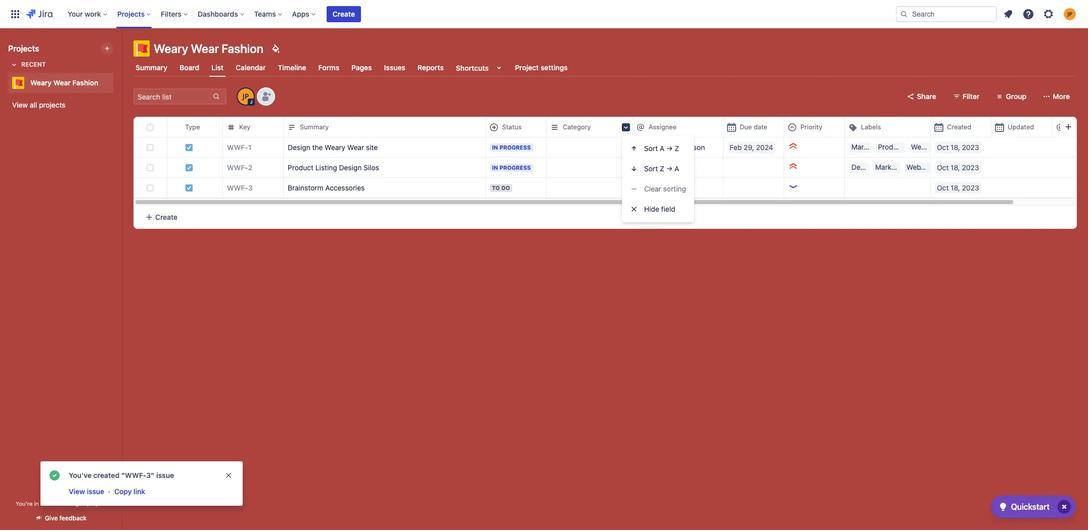 Task type: locate. For each thing, give the bounding box(es) containing it.
category
[[563, 123, 591, 131]]

in progress down status
[[492, 144, 531, 150]]

view for view issue
[[69, 487, 85, 496]]

1 sort from the top
[[644, 144, 658, 153]]

banner containing your work
[[0, 0, 1088, 28]]

0 vertical spatial weary wear fashion
[[154, 41, 264, 56]]

in for product listing design silos
[[492, 164, 498, 171]]

1 task image from the top
[[185, 143, 193, 151]]

1 wwf- from the top
[[227, 143, 248, 151]]

1 horizontal spatial a
[[675, 164, 679, 173]]

2 task image from the top
[[185, 164, 193, 172]]

wwf-1
[[227, 143, 251, 151]]

projects
[[39, 101, 65, 109]]

1
[[248, 143, 251, 151]]

status
[[502, 123, 522, 131]]

1 vertical spatial view
[[69, 487, 85, 496]]

wwf- down wwf-2 link
[[227, 183, 248, 192]]

fashion inside weary wear fashion link
[[72, 78, 98, 87]]

projects up recent
[[8, 44, 39, 53]]

calendar
[[236, 63, 266, 72]]

webteam up design marketing webteam
[[911, 142, 943, 151]]

table containing marketing
[[134, 117, 1088, 206]]

0 vertical spatial view
[[12, 101, 28, 109]]

2 vertical spatial wwf-
[[227, 183, 248, 192]]

wwf-2
[[227, 163, 252, 172]]

0 vertical spatial task image
[[185, 143, 193, 151]]

0 horizontal spatial z
[[660, 164, 664, 173]]

1 vertical spatial weary wear fashion
[[30, 78, 98, 87]]

give feedback
[[45, 515, 87, 522]]

0 vertical spatial z
[[675, 144, 679, 153]]

weary up board
[[154, 41, 188, 56]]

row containing type
[[134, 117, 1088, 138]]

table
[[134, 117, 1088, 206]]

design
[[288, 143, 310, 151], [852, 163, 874, 171], [339, 163, 362, 172]]

design left the 'the'
[[288, 143, 310, 151]]

1 horizontal spatial weary
[[154, 41, 188, 56]]

share
[[917, 92, 936, 101]]

group
[[622, 136, 694, 222]]

3"
[[146, 471, 154, 480]]

wwf- up the "wwf-2"
[[227, 143, 248, 151]]

sort inside "button"
[[644, 144, 658, 153]]

assignee
[[649, 123, 677, 131]]

wwf- down the wwf-1 link
[[227, 163, 248, 172]]

projects right work
[[117, 9, 145, 18]]

set background color image
[[270, 42, 282, 55]]

4 row from the top
[[134, 177, 1088, 198]]

1 progress from the top
[[500, 144, 531, 150]]

task image down type
[[185, 143, 193, 151]]

→ up clear sorting
[[666, 164, 673, 173]]

weary right the 'the'
[[325, 143, 345, 151]]

issue right 3"
[[156, 471, 174, 480]]

teams button
[[251, 6, 286, 22]]

sorting
[[663, 185, 686, 193]]

copy link
[[114, 487, 145, 496]]

1 vertical spatial a
[[675, 164, 679, 173]]

0 horizontal spatial projects
[[8, 44, 39, 53]]

0 vertical spatial wwf-
[[227, 143, 248, 151]]

2 in progress from the top
[[492, 164, 531, 171]]

in progress for product listing design silos
[[492, 164, 531, 171]]

create button inside primary element
[[327, 6, 361, 22]]

2 sort from the top
[[644, 164, 658, 173]]

issue up project
[[87, 487, 104, 496]]

search image
[[900, 10, 908, 18]]

1 horizontal spatial projects
[[117, 9, 145, 18]]

you're in a team-managed project
[[16, 501, 106, 507]]

→ inside sort z → a button
[[666, 164, 673, 173]]

fashion up the calendar
[[222, 41, 264, 56]]

1 horizontal spatial issue
[[156, 471, 174, 480]]

0 vertical spatial projects
[[117, 9, 145, 18]]

appswitcher icon image
[[9, 8, 21, 20]]

design marketing webteam
[[852, 163, 938, 171]]

→ left peterson
[[666, 144, 673, 153]]

collapse recent projects image
[[8, 59, 20, 71]]

field
[[661, 205, 675, 213]]

a up the sort z → a
[[660, 144, 665, 153]]

recent
[[21, 61, 46, 68]]

2
[[248, 163, 252, 172]]

dashboards
[[198, 9, 238, 18]]

1 vertical spatial weary
[[30, 78, 52, 87]]

notifications image
[[1002, 8, 1014, 20]]

wear up view all projects link
[[53, 78, 71, 87]]

view all projects
[[12, 101, 65, 109]]

1 vertical spatial in progress
[[492, 164, 531, 171]]

0 vertical spatial wear
[[191, 41, 219, 56]]

1 horizontal spatial z
[[675, 144, 679, 153]]

0 vertical spatial in
[[492, 144, 498, 150]]

3
[[248, 183, 253, 192]]

weary inside row
[[325, 143, 345, 151]]

issues link
[[382, 59, 407, 77]]

design for design marketing webteam
[[852, 163, 874, 171]]

wear left site
[[347, 143, 364, 151]]

field actions image
[[620, 121, 632, 133]]

design down "labels"
[[852, 163, 874, 171]]

progress up do
[[500, 164, 531, 171]]

0 horizontal spatial fashion
[[72, 78, 98, 87]]

→
[[666, 144, 673, 153], [666, 164, 673, 173]]

0 vertical spatial a
[[660, 144, 665, 153]]

2 horizontal spatial design
[[852, 163, 874, 171]]

z inside "button"
[[675, 144, 679, 153]]

"wwf-
[[121, 471, 146, 480]]

z
[[675, 144, 679, 153], [660, 164, 664, 173]]

all
[[30, 101, 37, 109]]

1 vertical spatial issue
[[87, 487, 104, 496]]

0 vertical spatial in progress
[[492, 144, 531, 150]]

z right james on the right of page
[[675, 144, 679, 153]]

shortcuts button
[[454, 59, 507, 77]]

create button
[[327, 6, 361, 22], [134, 206, 1077, 229]]

clear sorting button
[[622, 179, 694, 199]]

0 vertical spatial progress
[[500, 144, 531, 150]]

wear
[[191, 41, 219, 56], [53, 78, 71, 87], [347, 143, 364, 151]]

progress
[[500, 144, 531, 150], [500, 164, 531, 171]]

in
[[34, 501, 39, 507]]

issue
[[156, 471, 174, 480], [87, 487, 104, 496]]

design up accessories
[[339, 163, 362, 172]]

task image for wwf-2
[[185, 164, 193, 172]]

0 horizontal spatial issue
[[87, 487, 104, 496]]

1 vertical spatial sort
[[644, 164, 658, 173]]

0 horizontal spatial summary
[[136, 63, 167, 72]]

weary wear fashion
[[154, 41, 264, 56], [30, 78, 98, 87]]

sort inside button
[[644, 164, 658, 173]]

progress down status
[[500, 144, 531, 150]]

labels
[[861, 123, 881, 131]]

1 horizontal spatial view
[[69, 487, 85, 496]]

progress for product listing design silos
[[500, 164, 531, 171]]

created
[[947, 123, 971, 131]]

fashion left add to starred image
[[72, 78, 98, 87]]

1 vertical spatial webteam
[[907, 163, 938, 171]]

help image
[[1022, 8, 1035, 20]]

summary up the 'the'
[[300, 123, 329, 131]]

sort up clear
[[644, 164, 658, 173]]

wwf- for 2
[[227, 163, 248, 172]]

wwf- for 3
[[227, 183, 248, 192]]

team-
[[45, 501, 61, 507]]

1 horizontal spatial create
[[333, 9, 355, 18]]

marketing down "labels"
[[852, 142, 884, 151]]

tab list
[[127, 59, 1082, 77]]

1 vertical spatial create button
[[134, 206, 1077, 229]]

product listing design silos
[[288, 163, 379, 172]]

settings
[[541, 63, 568, 72]]

a
[[660, 144, 665, 153], [675, 164, 679, 173]]

0 horizontal spatial weary
[[30, 78, 52, 87]]

view up the managed
[[69, 487, 85, 496]]

1 horizontal spatial summary
[[300, 123, 329, 131]]

your work button
[[65, 6, 111, 22]]

0 horizontal spatial create
[[155, 213, 178, 221]]

z down sort a → z
[[660, 164, 664, 173]]

1 vertical spatial →
[[666, 164, 673, 173]]

3 wwf- from the top
[[227, 183, 248, 192]]

1 vertical spatial wear
[[53, 78, 71, 87]]

view left 'all'
[[12, 101, 28, 109]]

0 vertical spatial create button
[[327, 6, 361, 22]]

project
[[87, 501, 106, 507]]

james peterson image
[[238, 88, 254, 105]]

a
[[40, 501, 43, 507]]

pages link
[[349, 59, 374, 77]]

reports link
[[416, 59, 446, 77]]

2 wwf- from the top
[[227, 163, 248, 172]]

0 vertical spatial sort
[[644, 144, 658, 153]]

group containing sort a → z
[[622, 136, 694, 222]]

james peterson
[[653, 143, 705, 151]]

1 in progress from the top
[[492, 144, 531, 150]]

0 horizontal spatial view
[[12, 101, 28, 109]]

hide
[[644, 205, 659, 213]]

project settings link
[[513, 59, 570, 77]]

3 row from the top
[[134, 157, 1088, 178]]

your
[[68, 9, 83, 18]]

1 vertical spatial task image
[[185, 164, 193, 172]]

0 horizontal spatial design
[[288, 143, 310, 151]]

fashion
[[222, 41, 264, 56], [72, 78, 98, 87]]

0 vertical spatial issue
[[156, 471, 174, 480]]

a inside "button"
[[660, 144, 665, 153]]

weary inside weary wear fashion link
[[30, 78, 52, 87]]

task image
[[185, 143, 193, 151], [185, 164, 193, 172]]

sort a → z button
[[622, 139, 694, 159]]

in progress up do
[[492, 164, 531, 171]]

→ inside sort a → z "button"
[[666, 144, 673, 153]]

1 vertical spatial progress
[[500, 164, 531, 171]]

share button
[[901, 88, 942, 105]]

0 vertical spatial summary
[[136, 63, 167, 72]]

summary up search list text field
[[136, 63, 167, 72]]

0 vertical spatial →
[[666, 144, 673, 153]]

weary wear fashion up list
[[154, 41, 264, 56]]

filter
[[963, 92, 980, 101]]

product
[[288, 163, 314, 172]]

date
[[754, 123, 767, 131]]

1 vertical spatial summary
[[300, 123, 329, 131]]

sort up sort z → a button
[[644, 144, 658, 153]]

1 vertical spatial fashion
[[72, 78, 98, 87]]

a up sorting
[[675, 164, 679, 173]]

success image
[[49, 470, 61, 482]]

webteam down productteam
[[907, 163, 938, 171]]

1 vertical spatial create
[[155, 213, 178, 221]]

0 vertical spatial create
[[333, 9, 355, 18]]

2 progress from the top
[[500, 164, 531, 171]]

jira image
[[26, 8, 52, 20], [26, 8, 52, 20]]

clear
[[644, 185, 661, 193]]

2 in from the top
[[492, 164, 498, 171]]

view
[[12, 101, 28, 109], [69, 487, 85, 496]]

weary wear fashion link
[[8, 73, 109, 93]]

wear up list
[[191, 41, 219, 56]]

row
[[134, 117, 1088, 138], [134, 137, 1088, 158], [134, 157, 1088, 178], [134, 177, 1088, 198]]

quickstart
[[1011, 503, 1050, 512]]

1 horizontal spatial wear
[[191, 41, 219, 56]]

1 vertical spatial z
[[660, 164, 664, 173]]

2 row from the top
[[134, 137, 1088, 158]]

2 horizontal spatial weary
[[325, 143, 345, 151]]

2 vertical spatial weary
[[325, 143, 345, 151]]

clear sorting
[[644, 185, 686, 193]]

feedback
[[59, 515, 87, 522]]

sort
[[644, 144, 658, 153], [644, 164, 658, 173]]

1 row from the top
[[134, 117, 1088, 138]]

primary element
[[6, 0, 896, 28]]

peterson
[[676, 143, 705, 151]]

banner
[[0, 0, 1088, 28]]

weary down recent
[[30, 78, 52, 87]]

in
[[492, 144, 498, 150], [492, 164, 498, 171]]

1 vertical spatial in
[[492, 164, 498, 171]]

1 vertical spatial marketing
[[875, 163, 908, 171]]

in progress
[[492, 144, 531, 150], [492, 164, 531, 171]]

weary wear fashion up view all projects link
[[30, 78, 98, 87]]

task image up task image
[[185, 164, 193, 172]]

2 horizontal spatial wear
[[347, 143, 364, 151]]

1 horizontal spatial fashion
[[222, 41, 264, 56]]

tab list containing list
[[127, 59, 1082, 77]]

marketing down productteam
[[875, 163, 908, 171]]

summary link
[[133, 59, 169, 77]]

z inside button
[[660, 164, 664, 173]]

1 in from the top
[[492, 144, 498, 150]]

create
[[333, 9, 355, 18], [155, 213, 178, 221]]

board link
[[177, 59, 201, 77]]

weary
[[154, 41, 188, 56], [30, 78, 52, 87], [325, 143, 345, 151]]

0 horizontal spatial a
[[660, 144, 665, 153]]

1 vertical spatial wwf-
[[227, 163, 248, 172]]

view issue
[[69, 487, 104, 496]]



Task type: vqa. For each thing, say whether or not it's contained in the screenshot.
GIVEN
no



Task type: describe. For each thing, give the bounding box(es) containing it.
brainstorm accessories
[[288, 183, 365, 192]]

you've
[[69, 471, 92, 480]]

james
[[653, 143, 674, 151]]

a inside button
[[675, 164, 679, 173]]

wwf- for 1
[[227, 143, 248, 151]]

your profile and settings image
[[1064, 8, 1076, 20]]

you're
[[16, 501, 32, 507]]

sort a → z
[[644, 144, 679, 153]]

sort for sort a → z
[[644, 144, 658, 153]]

timeline link
[[276, 59, 308, 77]]

wwf-1 link
[[227, 142, 251, 152]]

pages
[[352, 63, 372, 72]]

settings image
[[1043, 8, 1055, 20]]

forms link
[[316, 59, 341, 77]]

create project image
[[103, 44, 111, 53]]

0 vertical spatial webteam
[[911, 142, 943, 151]]

due
[[740, 123, 752, 131]]

copy link button
[[113, 486, 146, 498]]

timeline
[[278, 63, 306, 72]]

due date
[[740, 123, 767, 131]]

in for design the weary wear site
[[492, 144, 498, 150]]

do
[[501, 184, 510, 191]]

brainstorm
[[288, 183, 323, 192]]

group
[[1006, 92, 1027, 101]]

→ for z
[[666, 144, 673, 153]]

report
[[1068, 123, 1088, 131]]

0 vertical spatial fashion
[[222, 41, 264, 56]]

your work
[[68, 9, 101, 18]]

reports
[[418, 63, 444, 72]]

issues
[[384, 63, 405, 72]]

wwf-3 link
[[227, 183, 253, 193]]

add people image
[[260, 91, 272, 103]]

0 horizontal spatial weary wear fashion
[[30, 78, 98, 87]]

give feedback button
[[29, 510, 93, 527]]

silos
[[364, 163, 379, 172]]

list
[[211, 63, 224, 72]]

project settings
[[515, 63, 568, 72]]

Search list text field
[[135, 89, 211, 104]]

check image
[[997, 501, 1009, 513]]

priority
[[800, 123, 822, 131]]

to do
[[492, 184, 510, 191]]

more button
[[1037, 88, 1076, 105]]

in progress for design the weary wear site
[[492, 144, 531, 150]]

row containing marketing
[[134, 137, 1088, 158]]

sidebar navigation image
[[110, 40, 132, 61]]

forms
[[318, 63, 339, 72]]

view issue link
[[68, 486, 105, 498]]

task image for wwf-1
[[185, 143, 193, 151]]

view all projects link
[[8, 96, 113, 114]]

type
[[185, 123, 200, 131]]

sort for sort z → a
[[644, 164, 658, 173]]

shortcuts
[[456, 63, 489, 72]]

filter button
[[946, 88, 986, 105]]

1 vertical spatial projects
[[8, 44, 39, 53]]

0 vertical spatial weary
[[154, 41, 188, 56]]

task image
[[185, 184, 193, 192]]

1 horizontal spatial design
[[339, 163, 362, 172]]

Search field
[[896, 6, 997, 22]]

listing
[[315, 163, 337, 172]]

created
[[93, 471, 119, 480]]

0 horizontal spatial wear
[[53, 78, 71, 87]]

dashboards button
[[195, 6, 248, 22]]

projects button
[[114, 6, 155, 22]]

wwf-3
[[227, 183, 253, 192]]

add to starred image
[[110, 77, 122, 89]]

→ for a
[[666, 164, 673, 173]]

dismiss quickstart image
[[1056, 499, 1072, 515]]

calendar link
[[234, 59, 268, 77]]

filters button
[[158, 6, 192, 22]]

link
[[134, 487, 145, 496]]

sort z → a
[[644, 164, 679, 173]]

design for design the weary wear site
[[288, 143, 310, 151]]

0 vertical spatial marketing
[[852, 142, 884, 151]]

projects inside popup button
[[117, 9, 145, 18]]

create inside primary element
[[333, 9, 355, 18]]

you've created "wwf-3" issue
[[69, 471, 174, 480]]

2 vertical spatial wear
[[347, 143, 364, 151]]

apps
[[292, 9, 309, 18]]

1 horizontal spatial weary wear fashion
[[154, 41, 264, 56]]

row containing wwf-3
[[134, 177, 1088, 198]]

copy
[[114, 487, 132, 496]]

productteam
[[878, 142, 921, 151]]

summary inside tab list
[[136, 63, 167, 72]]

give
[[45, 515, 58, 522]]

dismiss image
[[225, 472, 233, 480]]

site
[[366, 143, 378, 151]]

hide field
[[644, 205, 675, 213]]

updated
[[1008, 123, 1034, 131]]

progress for design the weary wear site
[[500, 144, 531, 150]]

quickstart button
[[991, 496, 1076, 518]]

summary inside row
[[300, 123, 329, 131]]

project
[[515, 63, 539, 72]]

wwf-2 link
[[227, 163, 252, 173]]

row containing design
[[134, 157, 1088, 178]]

view for view all projects
[[12, 101, 28, 109]]

design the weary wear site
[[288, 143, 378, 151]]

accessories
[[325, 183, 365, 192]]

teams
[[254, 9, 276, 18]]

more
[[1053, 92, 1070, 101]]



